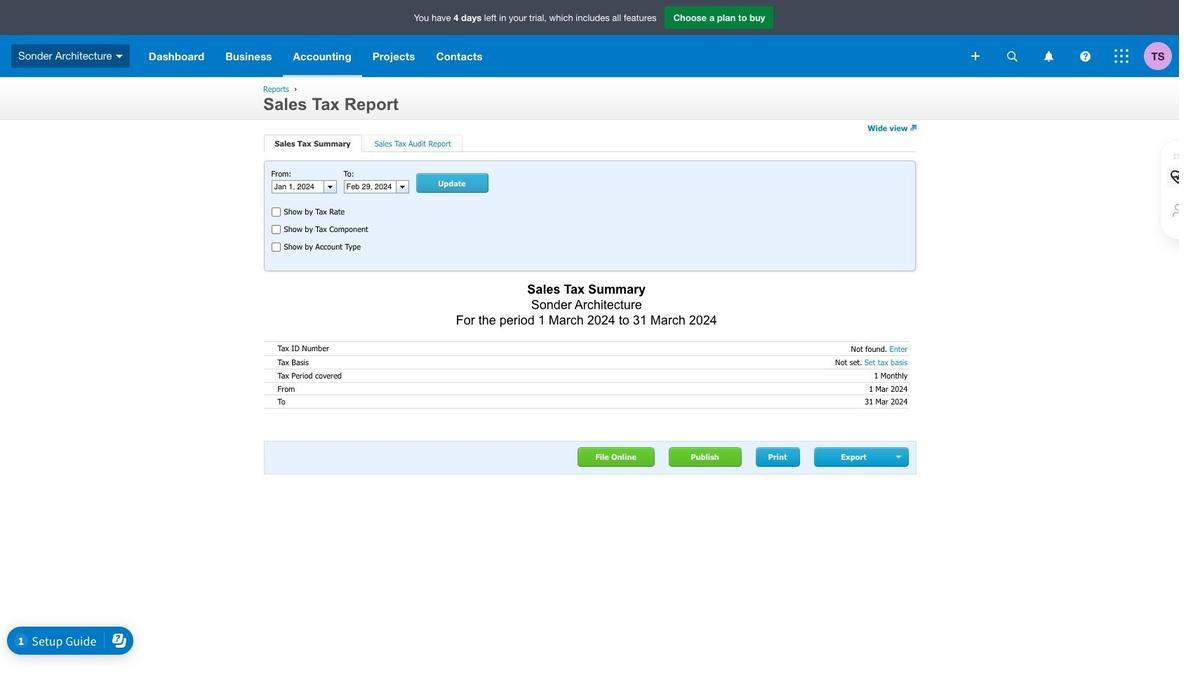 Task type: vqa. For each thing, say whether or not it's contained in the screenshot.
option
yes



Task type: locate. For each thing, give the bounding box(es) containing it.
export options... image
[[896, 456, 903, 459]]

banner
[[0, 0, 1179, 77]]

1 horizontal spatial svg image
[[1115, 49, 1129, 63]]

None checkbox
[[271, 208, 280, 217], [271, 225, 280, 235], [271, 208, 280, 217], [271, 225, 280, 235]]

0 horizontal spatial svg image
[[1007, 51, 1017, 61]]

svg image
[[1115, 49, 1129, 63], [1007, 51, 1017, 61]]

None text field
[[272, 181, 323, 193], [344, 181, 396, 193], [272, 181, 323, 193], [344, 181, 396, 193]]

svg image
[[1044, 51, 1053, 61], [1080, 51, 1090, 61], [971, 52, 980, 60], [116, 55, 123, 58]]

None checkbox
[[271, 243, 280, 252]]



